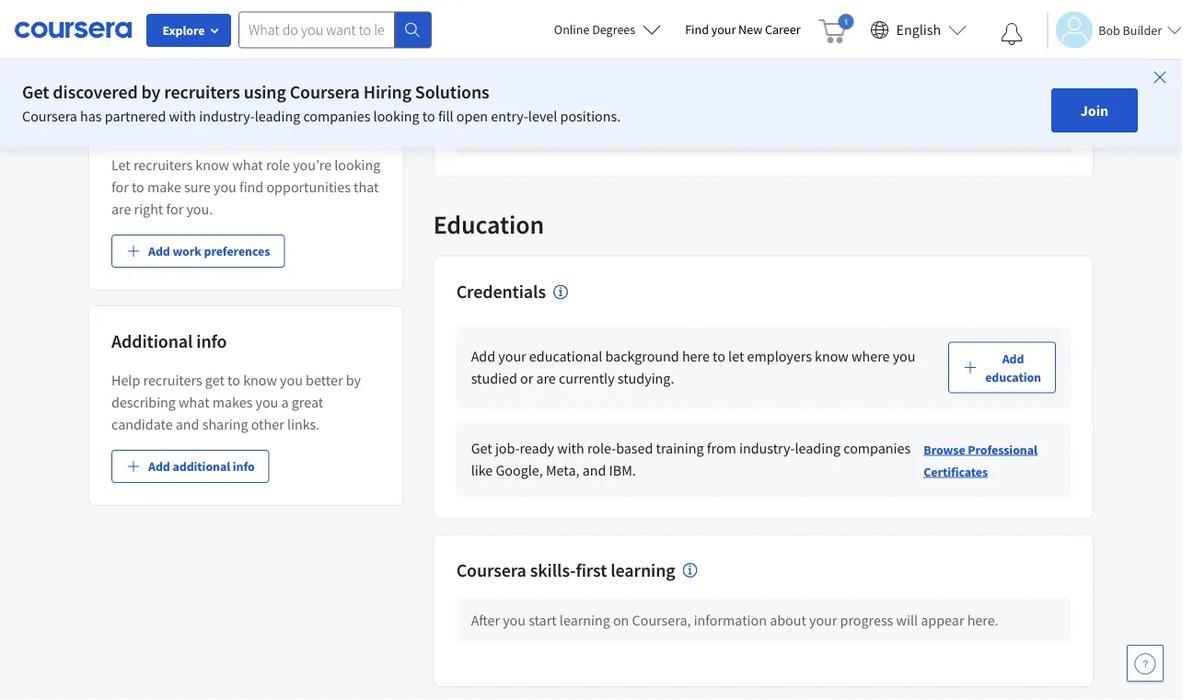 Task type: describe. For each thing, give the bounding box(es) containing it.
add for add education
[[1003, 350, 1025, 367]]

from
[[707, 440, 737, 458]]

candidate
[[111, 415, 173, 434]]

hiring
[[364, 81, 412, 104]]

know inside add your educational background here to let employers know where you studied or are currently studying.
[[815, 348, 849, 366]]

google,
[[496, 462, 543, 480]]

share profile link button
[[149, 0, 344, 33]]

you left start
[[503, 612, 526, 630]]

leading inside get job-ready with role-based training from industry-leading companies like google, meta, and ibm.
[[795, 440, 841, 458]]

add education
[[986, 350, 1042, 385]]

let recruiters know what role you're looking for to make sure you find opportunities that are right for you.
[[111, 156, 381, 218]]

currently
[[559, 370, 615, 388]]

opportunities
[[267, 178, 351, 196]]

find your new career link
[[676, 18, 810, 41]]

share
[[204, 2, 241, 20]]

help center image
[[1135, 653, 1157, 675]]

add additional info
[[148, 459, 255, 475]]

your right about
[[810, 612, 838, 630]]

show notifications image
[[1001, 23, 1023, 45]]

meta,
[[546, 462, 580, 480]]

add work preferences button
[[111, 235, 285, 268]]

additional
[[111, 330, 193, 353]]

recruiters for get
[[143, 371, 202, 390]]

progress
[[840, 612, 894, 630]]

work inside 'add your past work experience here. if you're just starting out, you can add internships or volunteer experience instead.'
[[559, 80, 590, 98]]

let
[[729, 348, 745, 366]]

are inside add your educational background here to let employers know where you studied or are currently studying.
[[536, 370, 556, 388]]

update profile visibility
[[171, 62, 321, 80]]

using
[[244, 81, 286, 104]]

role
[[266, 156, 290, 174]]

get for discovered
[[22, 81, 49, 104]]

about
[[770, 612, 807, 630]]

job-
[[495, 440, 520, 458]]

other
[[251, 415, 284, 434]]

starting
[[775, 80, 822, 98]]

you're inside 'add your past work experience here. if you're just starting out, you can add internships or volunteer experience instead.'
[[708, 80, 746, 98]]

new
[[739, 21, 763, 38]]

has
[[80, 107, 102, 125]]

bob
[[1099, 22, 1121, 38]]

explore button
[[146, 14, 231, 47]]

recruiters for know
[[134, 156, 193, 174]]

add additional info button
[[111, 450, 270, 484]]

great
[[292, 393, 323, 412]]

add work preferences
[[148, 243, 270, 260]]

work inside button
[[173, 243, 202, 260]]

where
[[852, 348, 890, 366]]

a
[[281, 393, 289, 412]]

update profile visibility button
[[156, 49, 336, 93]]

you inside let recruiters know what role you're looking for to make sure you find opportunities that are right for you.
[[214, 178, 237, 196]]

add
[[550, 102, 574, 120]]

industry- inside get discovered by recruiters using coursera hiring solutions coursera has partnered with industry-leading companies looking to fill open entry-level positions.
[[199, 107, 255, 125]]

information about skills development section image
[[683, 564, 698, 579]]

additional info
[[111, 330, 227, 353]]

just
[[749, 80, 772, 98]]

based
[[616, 440, 653, 458]]

can
[[525, 102, 547, 120]]

to inside let recruiters know what role you're looking for to make sure you find opportunities that are right for you.
[[132, 178, 144, 196]]

get for job-
[[471, 440, 492, 458]]

companies inside get job-ready with role-based training from industry-leading companies like google, meta, and ibm.
[[844, 440, 911, 458]]

will
[[897, 612, 918, 630]]

history
[[501, 20, 556, 43]]

past
[[529, 80, 556, 98]]

training
[[656, 440, 704, 458]]

your for educational
[[499, 348, 527, 366]]

educational
[[529, 348, 603, 366]]

are inside let recruiters know what role you're looking for to make sure you find opportunities that are right for you.
[[111, 200, 131, 218]]

education
[[433, 208, 544, 241]]

0 horizontal spatial experience
[[593, 80, 660, 98]]

0 vertical spatial info
[[196, 330, 227, 353]]

describing
[[111, 393, 176, 412]]

update
[[171, 62, 218, 80]]

find
[[685, 21, 709, 38]]

and inside the "help recruiters get to know you better by describing what makes you a great candidate and sharing other links."
[[176, 415, 199, 434]]

ibm.
[[609, 462, 636, 480]]

add education button
[[949, 342, 1056, 394]]

what inside the "help recruiters get to know you better by describing what makes you a great candidate and sharing other links."
[[179, 393, 210, 412]]

get
[[205, 371, 225, 390]]

help recruiters get to know you better by describing what makes you a great candidate and sharing other links.
[[111, 371, 361, 434]]

background
[[606, 348, 679, 366]]

know inside the "help recruiters get to know you better by describing what makes you a great candidate and sharing other links."
[[243, 371, 277, 390]]

know inside let recruiters know what role you're looking for to make sure you find opportunities that are right for you.
[[196, 156, 229, 174]]

you left a
[[256, 393, 278, 412]]

you inside add your educational background here to let employers know where you studied or are currently studying.
[[893, 348, 916, 366]]

bob builder button
[[1047, 12, 1183, 48]]

get discovered by recruiters using coursera hiring solutions coursera has partnered with industry-leading companies looking to fill open entry-level positions.
[[22, 81, 621, 125]]

link
[[290, 2, 314, 20]]

online degrees
[[554, 21, 636, 38]]

discovered
[[53, 81, 138, 104]]

learning for start
[[560, 612, 610, 630]]

browse professional certificates
[[924, 442, 1038, 480]]

let
[[111, 156, 131, 174]]

role-
[[588, 440, 616, 458]]

volunteer
[[665, 102, 724, 120]]

by inside get discovered by recruiters using coursera hiring solutions coursera has partnered with industry-leading companies looking to fill open entry-level positions.
[[141, 81, 161, 104]]

additional
[[173, 459, 230, 475]]

and inside get job-ready with role-based training from industry-leading companies like google, meta, and ibm.
[[583, 462, 606, 480]]

you inside 'add your past work experience here. if you're just starting out, you can add internships or volunteer experience instead.'
[[499, 102, 522, 120]]

add for add your past work experience here. if you're just starting out, you can add internships or volunteer experience instead.
[[471, 80, 496, 98]]

recruiters inside get discovered by recruiters using coursera hiring solutions coursera has partnered with industry-leading companies looking to fill open entry-level positions.
[[164, 81, 240, 104]]

credentials
[[457, 280, 546, 303]]

positions.
[[560, 107, 621, 125]]



Task type: locate. For each thing, give the bounding box(es) containing it.
bob builder
[[1099, 22, 1162, 38]]

entry-
[[491, 107, 528, 125]]

and left sharing
[[176, 415, 199, 434]]

to right get
[[228, 371, 240, 390]]

0 horizontal spatial coursera
[[22, 107, 77, 125]]

are
[[111, 200, 131, 218], [536, 370, 556, 388]]

by right better
[[346, 371, 361, 390]]

1 vertical spatial and
[[583, 462, 606, 480]]

share profile link
[[204, 2, 314, 20]]

1 vertical spatial recruiters
[[134, 156, 193, 174]]

are left right
[[111, 200, 131, 218]]

learning left 'on'
[[560, 612, 610, 630]]

1 vertical spatial looking
[[335, 156, 381, 174]]

0 horizontal spatial info
[[196, 330, 227, 353]]

add for add additional info
[[148, 459, 170, 475]]

you're right if
[[708, 80, 746, 98]]

0 vertical spatial you're
[[708, 80, 746, 98]]

out,
[[471, 102, 496, 120]]

english button
[[863, 0, 975, 60]]

you up a
[[280, 371, 303, 390]]

profile left link at top left
[[244, 2, 287, 20]]

to left fill
[[423, 107, 435, 125]]

recruiters down update
[[164, 81, 240, 104]]

info inside button
[[233, 459, 255, 475]]

0 vertical spatial are
[[111, 200, 131, 218]]

learning for first
[[611, 559, 676, 582]]

your right "find"
[[712, 21, 736, 38]]

browse professional certificates link
[[924, 442, 1038, 480]]

your for past
[[499, 80, 527, 98]]

looking up "that"
[[335, 156, 381, 174]]

1 horizontal spatial learning
[[611, 559, 676, 582]]

companies inside get discovered by recruiters using coursera hiring solutions coursera has partnered with industry-leading companies looking to fill open entry-level positions.
[[303, 107, 371, 125]]

industry- down using
[[199, 107, 255, 125]]

0 horizontal spatial work
[[173, 243, 202, 260]]

or left volunteer in the right of the page
[[649, 102, 662, 120]]

what down get
[[179, 393, 210, 412]]

visibility
[[266, 62, 321, 80]]

1 horizontal spatial coursera
[[290, 81, 360, 104]]

1 horizontal spatial work
[[559, 80, 590, 98]]

you right "where"
[[893, 348, 916, 366]]

to up right
[[132, 178, 144, 196]]

better
[[306, 371, 343, 390]]

recruiters inside the "help recruiters get to know you better by describing what makes you a great candidate and sharing other links."
[[143, 371, 202, 390]]

certificates
[[924, 464, 988, 480]]

0 horizontal spatial get
[[22, 81, 49, 104]]

2 vertical spatial recruiters
[[143, 371, 202, 390]]

start
[[529, 612, 557, 630]]

you're inside let recruiters know what role you're looking for to make sure you find opportunities that are right for you.
[[293, 156, 332, 174]]

1 horizontal spatial experience
[[727, 102, 794, 120]]

recruiters up describing
[[143, 371, 202, 390]]

sure
[[184, 178, 211, 196]]

online degrees button
[[540, 9, 676, 50]]

with down update
[[169, 107, 196, 125]]

here.
[[663, 80, 694, 98], [968, 612, 999, 630]]

coursera
[[290, 81, 360, 104], [22, 107, 77, 125], [457, 559, 527, 582]]

1 horizontal spatial companies
[[844, 440, 911, 458]]

1 horizontal spatial for
[[166, 200, 183, 218]]

learning left "information about skills development section" image
[[611, 559, 676, 582]]

know up sure
[[196, 156, 229, 174]]

what
[[232, 156, 263, 174], [179, 393, 210, 412]]

1 horizontal spatial you're
[[708, 80, 746, 98]]

companies down hiring
[[303, 107, 371, 125]]

get left discovered
[[22, 81, 49, 104]]

1 horizontal spatial with
[[557, 440, 585, 458]]

1 vertical spatial or
[[520, 370, 533, 388]]

leading
[[255, 107, 300, 125], [795, 440, 841, 458]]

your inside 'add your past work experience here. if you're just starting out, you can add internships or volunteer experience instead.'
[[499, 80, 527, 98]]

1 horizontal spatial know
[[243, 371, 277, 390]]

partnered
[[105, 107, 166, 125]]

on
[[613, 612, 629, 630]]

internships
[[576, 102, 646, 120]]

add inside add your educational background here to let employers know where you studied or are currently studying.
[[471, 348, 496, 366]]

info
[[196, 330, 227, 353], [233, 459, 255, 475]]

profile for share
[[244, 2, 287, 20]]

0 vertical spatial industry-
[[199, 107, 255, 125]]

here
[[682, 348, 710, 366]]

shopping cart: 1 item image
[[819, 14, 854, 43]]

0 vertical spatial know
[[196, 156, 229, 174]]

0 vertical spatial by
[[141, 81, 161, 104]]

0 horizontal spatial and
[[176, 415, 199, 434]]

you're up 'opportunities'
[[293, 156, 332, 174]]

What do you want to learn? text field
[[239, 12, 395, 48]]

for down let
[[111, 178, 129, 196]]

0 vertical spatial with
[[169, 107, 196, 125]]

add for add your educational background here to let employers know where you studied or are currently studying.
[[471, 348, 496, 366]]

work up add in the top of the page
[[559, 80, 590, 98]]

0 vertical spatial profile
[[244, 2, 287, 20]]

join
[[1081, 101, 1109, 120]]

information about credentials section image
[[553, 285, 568, 300]]

1 horizontal spatial here.
[[968, 612, 999, 630]]

profile up using
[[220, 62, 263, 80]]

1 vertical spatial work
[[173, 243, 202, 260]]

1 vertical spatial info
[[233, 459, 255, 475]]

0 vertical spatial for
[[111, 178, 129, 196]]

you left can
[[499, 102, 522, 120]]

browse
[[924, 442, 966, 458]]

sharing
[[202, 415, 248, 434]]

0 vertical spatial work
[[559, 80, 590, 98]]

looking down hiring
[[374, 107, 420, 125]]

to inside add your educational background here to let employers know where you studied or are currently studying.
[[713, 348, 726, 366]]

studied
[[471, 370, 517, 388]]

for down make
[[166, 200, 183, 218]]

explore
[[163, 22, 205, 39]]

1 horizontal spatial leading
[[795, 440, 841, 458]]

1 vertical spatial you're
[[293, 156, 332, 174]]

1 vertical spatial leading
[[795, 440, 841, 458]]

0 vertical spatial and
[[176, 415, 199, 434]]

by up partnered
[[141, 81, 161, 104]]

your up studied
[[499, 348, 527, 366]]

get inside get job-ready with role-based training from industry-leading companies like google, meta, and ibm.
[[471, 440, 492, 458]]

coursera skills-first learning
[[457, 559, 676, 582]]

solutions
[[415, 81, 490, 104]]

find your new career
[[685, 21, 801, 38]]

1 vertical spatial companies
[[844, 440, 911, 458]]

0 horizontal spatial know
[[196, 156, 229, 174]]

1 horizontal spatial industry-
[[740, 440, 795, 458]]

0 horizontal spatial industry-
[[199, 107, 255, 125]]

looking inside let recruiters know what role you're looking for to make sure you find opportunities that are right for you.
[[335, 156, 381, 174]]

1 horizontal spatial by
[[346, 371, 361, 390]]

education
[[986, 369, 1042, 385]]

join button
[[1052, 88, 1138, 133]]

by
[[141, 81, 161, 104], [346, 371, 361, 390]]

looking
[[374, 107, 420, 125], [335, 156, 381, 174]]

profile
[[244, 2, 287, 20], [220, 62, 263, 80]]

0 vertical spatial or
[[649, 102, 662, 120]]

0 vertical spatial companies
[[303, 107, 371, 125]]

add inside 'add your past work experience here. if you're just starting out, you can add internships or volunteer experience instead.'
[[471, 80, 496, 98]]

get up like at the bottom left of page
[[471, 440, 492, 458]]

if
[[697, 80, 705, 98]]

that
[[354, 178, 379, 196]]

with up meta,
[[557, 440, 585, 458]]

find
[[239, 178, 264, 196]]

0 horizontal spatial here.
[[663, 80, 694, 98]]

1 horizontal spatial what
[[232, 156, 263, 174]]

or inside add your educational background here to let employers know where you studied or are currently studying.
[[520, 370, 533, 388]]

to left let
[[713, 348, 726, 366]]

skills-
[[530, 559, 576, 582]]

0 horizontal spatial for
[[111, 178, 129, 196]]

1 vertical spatial here.
[[968, 612, 999, 630]]

experience up internships at top
[[593, 80, 660, 98]]

0 horizontal spatial with
[[169, 107, 196, 125]]

profile for update
[[220, 62, 263, 80]]

by inside the "help recruiters get to know you better by describing what makes you a great candidate and sharing other links."
[[346, 371, 361, 390]]

companies left browse
[[844, 440, 911, 458]]

career
[[765, 21, 801, 38]]

help
[[111, 371, 140, 390]]

get inside get discovered by recruiters using coursera hiring solutions coursera has partnered with industry-leading companies looking to fill open entry-level positions.
[[22, 81, 49, 104]]

1 vertical spatial experience
[[727, 102, 794, 120]]

add up education
[[1003, 350, 1025, 367]]

leading inside get discovered by recruiters using coursera hiring solutions coursera has partnered with industry-leading companies looking to fill open entry-level positions.
[[255, 107, 300, 125]]

2 vertical spatial coursera
[[457, 559, 527, 582]]

coursera up after at the bottom of page
[[457, 559, 527, 582]]

add left additional
[[148, 459, 170, 475]]

0 horizontal spatial leading
[[255, 107, 300, 125]]

2 vertical spatial know
[[243, 371, 277, 390]]

like
[[471, 462, 493, 480]]

coursera left has
[[22, 107, 77, 125]]

first
[[576, 559, 607, 582]]

here. left if
[[663, 80, 694, 98]]

after
[[471, 612, 500, 630]]

ready
[[520, 440, 554, 458]]

0 vertical spatial experience
[[593, 80, 660, 98]]

industry- inside get job-ready with role-based training from industry-leading companies like google, meta, and ibm.
[[740, 440, 795, 458]]

add your past work experience here. if you're just starting out, you can add internships or volunteer experience instead.
[[471, 80, 822, 142]]

coursera image
[[15, 15, 132, 44]]

coursera down the visibility
[[290, 81, 360, 104]]

after you start learning on coursera, information about your progress will appear here.
[[471, 612, 999, 630]]

your up entry-
[[499, 80, 527, 98]]

know left "where"
[[815, 348, 849, 366]]

2 horizontal spatial coursera
[[457, 559, 527, 582]]

add up studied
[[471, 348, 496, 366]]

2 horizontal spatial know
[[815, 348, 849, 366]]

instead.
[[471, 124, 520, 142]]

add inside add education
[[1003, 350, 1025, 367]]

preferences
[[204, 243, 270, 260]]

information
[[694, 612, 767, 630]]

1 vertical spatial learning
[[560, 612, 610, 630]]

degrees
[[592, 21, 636, 38]]

0 horizontal spatial companies
[[303, 107, 371, 125]]

add up out, at the left top
[[471, 80, 496, 98]]

get job-ready with role-based training from industry-leading companies like google, meta, and ibm.
[[471, 440, 911, 480]]

to inside the "help recruiters get to know you better by describing what makes you a great candidate and sharing other links."
[[228, 371, 240, 390]]

industry- right from
[[740, 440, 795, 458]]

or right studied
[[520, 370, 533, 388]]

1 vertical spatial coursera
[[22, 107, 77, 125]]

add down right
[[148, 243, 170, 260]]

experience down just at the top of the page
[[727, 102, 794, 120]]

1 vertical spatial get
[[471, 440, 492, 458]]

0 vertical spatial what
[[232, 156, 263, 174]]

0 vertical spatial learning
[[611, 559, 676, 582]]

0 vertical spatial leading
[[255, 107, 300, 125]]

add
[[471, 80, 496, 98], [148, 243, 170, 260], [471, 348, 496, 366], [1003, 350, 1025, 367], [148, 459, 170, 475]]

info right additional
[[233, 459, 255, 475]]

0 vertical spatial coursera
[[290, 81, 360, 104]]

work
[[559, 80, 590, 98], [173, 243, 202, 260]]

work history
[[457, 20, 556, 43]]

know up makes
[[243, 371, 277, 390]]

employers
[[747, 348, 812, 366]]

fill
[[438, 107, 454, 125]]

work down the you.
[[173, 243, 202, 260]]

with inside get job-ready with role-based training from industry-leading companies like google, meta, and ibm.
[[557, 440, 585, 458]]

and
[[176, 415, 199, 434], [583, 462, 606, 480]]

make
[[147, 178, 181, 196]]

1 horizontal spatial and
[[583, 462, 606, 480]]

what inside let recruiters know what role you're looking for to make sure you find opportunities that are right for you.
[[232, 156, 263, 174]]

1 vertical spatial industry-
[[740, 440, 795, 458]]

english
[[897, 21, 941, 39]]

1 vertical spatial with
[[557, 440, 585, 458]]

looking inside get discovered by recruiters using coursera hiring solutions coursera has partnered with industry-leading companies looking to fill open entry-level positions.
[[374, 107, 420, 125]]

0 horizontal spatial by
[[141, 81, 161, 104]]

1 horizontal spatial get
[[471, 440, 492, 458]]

recruiters inside let recruiters know what role you're looking for to make sure you find opportunities that are right for you.
[[134, 156, 193, 174]]

learning
[[611, 559, 676, 582], [560, 612, 610, 630]]

add for add work preferences
[[148, 243, 170, 260]]

1 vertical spatial are
[[536, 370, 556, 388]]

level
[[528, 107, 558, 125]]

1 vertical spatial for
[[166, 200, 183, 218]]

you.
[[186, 200, 213, 218]]

work
[[457, 20, 497, 43]]

0 horizontal spatial are
[[111, 200, 131, 218]]

0 vertical spatial recruiters
[[164, 81, 240, 104]]

you left find
[[214, 178, 237, 196]]

or inside 'add your past work experience here. if you're just starting out, you can add internships or volunteer experience instead.'
[[649, 102, 662, 120]]

and down 'role-'
[[583, 462, 606, 480]]

add your educational background here to let employers know where you studied or are currently studying.
[[471, 348, 916, 388]]

get
[[22, 81, 49, 104], [471, 440, 492, 458]]

companies
[[303, 107, 371, 125], [844, 440, 911, 458]]

your inside add your educational background here to let employers know where you studied or are currently studying.
[[499, 348, 527, 366]]

to
[[423, 107, 435, 125], [132, 178, 144, 196], [713, 348, 726, 366], [228, 371, 240, 390]]

you're
[[708, 80, 746, 98], [293, 156, 332, 174]]

1 horizontal spatial or
[[649, 102, 662, 120]]

0 horizontal spatial or
[[520, 370, 533, 388]]

1 vertical spatial know
[[815, 348, 849, 366]]

are down educational
[[536, 370, 556, 388]]

1 vertical spatial profile
[[220, 62, 263, 80]]

None search field
[[239, 12, 432, 48]]

1 horizontal spatial info
[[233, 459, 255, 475]]

professional
[[968, 442, 1038, 458]]

1 vertical spatial by
[[346, 371, 361, 390]]

0 horizontal spatial what
[[179, 393, 210, 412]]

your for new
[[712, 21, 736, 38]]

builder
[[1123, 22, 1162, 38]]

coursera,
[[632, 612, 691, 630]]

what up find
[[232, 156, 263, 174]]

0 vertical spatial looking
[[374, 107, 420, 125]]

appear
[[921, 612, 965, 630]]

with inside get discovered by recruiters using coursera hiring solutions coursera has partnered with industry-leading companies looking to fill open entry-level positions.
[[169, 107, 196, 125]]

0 vertical spatial here.
[[663, 80, 694, 98]]

1 vertical spatial what
[[179, 393, 210, 412]]

1 horizontal spatial are
[[536, 370, 556, 388]]

here. inside 'add your past work experience here. if you're just starting out, you can add internships or volunteer experience instead.'
[[663, 80, 694, 98]]

info up get
[[196, 330, 227, 353]]

recruiters up make
[[134, 156, 193, 174]]

0 horizontal spatial learning
[[560, 612, 610, 630]]

0 horizontal spatial you're
[[293, 156, 332, 174]]

you
[[499, 102, 522, 120], [214, 178, 237, 196], [893, 348, 916, 366], [280, 371, 303, 390], [256, 393, 278, 412], [503, 612, 526, 630]]

0 vertical spatial get
[[22, 81, 49, 104]]

to inside get discovered by recruiters using coursera hiring solutions coursera has partnered with industry-leading companies looking to fill open entry-level positions.
[[423, 107, 435, 125]]

here. right appear
[[968, 612, 999, 630]]



Task type: vqa. For each thing, say whether or not it's contained in the screenshot.
Resume review Improve your resume and LinkedIn with personalized feedback
no



